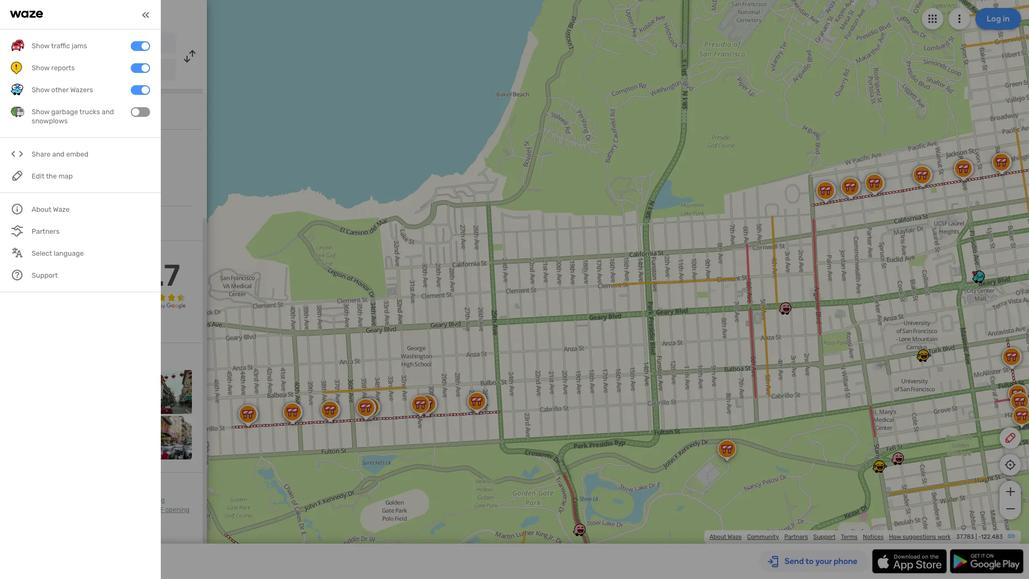 Task type: describe. For each thing, give the bounding box(es) containing it.
3
[[11, 281, 15, 290]]

share
[[32, 150, 51, 158]]

0 vertical spatial chinatown san francisco, ca, usa
[[39, 66, 150, 75]]

community
[[748, 534, 780, 541]]

share and embed link
[[11, 143, 150, 165]]

about waze link
[[710, 534, 742, 541]]

|
[[976, 534, 978, 541]]

share and embed
[[32, 150, 89, 158]]

0 horizontal spatial usa
[[77, 156, 92, 165]]

computer image
[[11, 217, 24, 230]]

notices
[[864, 534, 884, 541]]

1 horizontal spatial usa
[[138, 67, 150, 75]]

0 vertical spatial chinatown
[[39, 66, 77, 75]]

1 horizontal spatial francisco,
[[94, 67, 124, 75]]

1 horizontal spatial ca,
[[126, 67, 136, 75]]

terms link
[[842, 534, 858, 541]]

code image
[[11, 148, 24, 161]]

san francisco
[[39, 39, 88, 48]]

work
[[938, 534, 952, 541]]

chinatown, sf driving directions
[[11, 497, 165, 514]]

image 4 of chinatown, sf image
[[148, 370, 192, 414]]

chinatown, sf opening hours link
[[11, 506, 190, 524]]

community link
[[748, 534, 780, 541]]

37.783
[[957, 534, 975, 541]]

37.783 | -122.483
[[957, 534, 1004, 541]]

chinatown, for opening
[[121, 506, 155, 514]]

about
[[710, 534, 727, 541]]

how suggestions work link
[[890, 534, 952, 541]]

summary
[[37, 249, 70, 259]]

2
[[11, 289, 15, 298]]

chinatown, sf opening hours
[[11, 506, 190, 524]]

pencil image
[[1005, 432, 1018, 445]]

2 vertical spatial san
[[11, 156, 24, 165]]

starting
[[11, 112, 38, 121]]

opening
[[165, 506, 190, 514]]

and
[[52, 150, 65, 158]]

hours
[[11, 516, 28, 524]]

image 8 of chinatown, sf image
[[148, 416, 192, 460]]

0 vertical spatial directions
[[98, 9, 143, 20]]

point
[[40, 112, 58, 121]]

link image
[[1008, 532, 1016, 541]]



Task type: locate. For each thing, give the bounding box(es) containing it.
1 horizontal spatial directions
[[98, 9, 143, 20]]

chinatown, sf driving directions link
[[11, 497, 165, 514]]

francisco, down the san francisco button
[[94, 67, 124, 75]]

1 vertical spatial sf
[[156, 506, 164, 514]]

support
[[814, 534, 836, 541]]

1 horizontal spatial sf
[[156, 506, 164, 514]]

current location image
[[11, 36, 24, 49]]

sf down driving
[[156, 506, 164, 514]]

0 vertical spatial usa
[[138, 67, 150, 75]]

chinatown
[[39, 66, 77, 75], [11, 142, 67, 154]]

-
[[979, 534, 982, 541]]

francisco,
[[94, 67, 124, 75], [26, 156, 62, 165]]

sf for opening
[[156, 506, 164, 514]]

0 horizontal spatial francisco,
[[26, 156, 62, 165]]

5 4 3 2
[[11, 263, 15, 298]]

chinatown down starting point button
[[11, 142, 67, 154]]

suggestions
[[903, 534, 937, 541]]

partners link
[[785, 534, 809, 541]]

0 vertical spatial francisco,
[[94, 67, 124, 75]]

directions up hours
[[11, 506, 41, 514]]

1 vertical spatial usa
[[77, 156, 92, 165]]

about waze community partners support terms notices how suggestions work
[[710, 534, 952, 541]]

driving
[[144, 497, 165, 504]]

1 vertical spatial chinatown san francisco, ca, usa
[[11, 142, 92, 165]]

chinatown, inside chinatown, sf driving directions
[[99, 497, 133, 504]]

driving
[[64, 9, 96, 20]]

chinatown, up chinatown, sf opening hours link
[[99, 497, 133, 504]]

americanchinatown.com link
[[32, 219, 119, 228]]

san down francisco
[[81, 67, 92, 75]]

chinatown,
[[99, 497, 133, 504], [121, 506, 155, 514]]

san left share
[[11, 156, 24, 165]]

starting point button
[[11, 112, 58, 128]]

francisco, right code image
[[26, 156, 62, 165]]

san left francisco
[[39, 39, 53, 48]]

chinatown down san francisco
[[39, 66, 77, 75]]

0 horizontal spatial ca,
[[64, 156, 75, 165]]

review summary
[[11, 249, 70, 259]]

san inside button
[[39, 39, 53, 48]]

embed
[[66, 150, 89, 158]]

san
[[39, 39, 53, 48], [81, 67, 92, 75], [11, 156, 24, 165]]

0 vertical spatial san
[[39, 39, 53, 48]]

1 horizontal spatial san
[[39, 39, 53, 48]]

francisco
[[54, 39, 88, 48]]

usa
[[138, 67, 150, 75], [77, 156, 92, 165]]

review
[[11, 249, 36, 259]]

starting point
[[11, 112, 58, 121]]

1 vertical spatial ca,
[[64, 156, 75, 165]]

terms
[[842, 534, 858, 541]]

1 vertical spatial chinatown
[[11, 142, 67, 154]]

122.483
[[982, 534, 1004, 541]]

sf inside chinatown, sf driving directions
[[135, 497, 143, 504]]

sf left driving
[[135, 497, 143, 504]]

0 horizontal spatial san
[[11, 156, 24, 165]]

ca,
[[126, 67, 136, 75], [64, 156, 75, 165]]

1 vertical spatial san
[[81, 67, 92, 75]]

2 horizontal spatial san
[[81, 67, 92, 75]]

usa right "and"
[[77, 156, 92, 165]]

chinatown, down driving
[[121, 506, 155, 514]]

waze
[[728, 534, 742, 541]]

location image
[[11, 63, 24, 76]]

driving directions
[[64, 9, 143, 20]]

chinatown, for driving
[[99, 497, 133, 504]]

notices link
[[864, 534, 884, 541]]

5
[[11, 263, 15, 273]]

0 vertical spatial ca,
[[126, 67, 136, 75]]

sf for driving
[[135, 497, 143, 504]]

zoom in image
[[1004, 485, 1018, 498]]

zoom out image
[[1004, 503, 1018, 515]]

directions inside chinatown, sf driving directions
[[11, 506, 41, 514]]

san francisco button
[[31, 32, 176, 54]]

ca, down the san francisco button
[[126, 67, 136, 75]]

chinatown, inside chinatown, sf opening hours
[[121, 506, 155, 514]]

chinatown san francisco, ca, usa
[[39, 66, 150, 75], [11, 142, 92, 165]]

1 vertical spatial directions
[[11, 506, 41, 514]]

4
[[11, 272, 15, 281]]

chinatown inside chinatown san francisco, ca, usa
[[11, 142, 67, 154]]

0 vertical spatial chinatown,
[[99, 497, 133, 504]]

1 vertical spatial francisco,
[[26, 156, 62, 165]]

destination
[[74, 112, 114, 121]]

sf
[[135, 497, 143, 504], [156, 506, 164, 514]]

partners
[[785, 534, 809, 541]]

usa down the san francisco button
[[138, 67, 150, 75]]

support link
[[814, 534, 836, 541]]

americanchinatown.com
[[32, 219, 119, 228]]

directions up the san francisco button
[[98, 9, 143, 20]]

4.7
[[138, 258, 180, 293]]

directions
[[98, 9, 143, 20], [11, 506, 41, 514]]

0 vertical spatial sf
[[135, 497, 143, 504]]

0 horizontal spatial sf
[[135, 497, 143, 504]]

destination button
[[74, 112, 114, 129]]

how
[[890, 534, 902, 541]]

ca, right share
[[64, 156, 75, 165]]

sf inside chinatown, sf opening hours
[[156, 506, 164, 514]]

0 horizontal spatial directions
[[11, 506, 41, 514]]

1 vertical spatial chinatown,
[[121, 506, 155, 514]]



Task type: vqa. For each thing, say whether or not it's contained in the screenshot.
in within button
no



